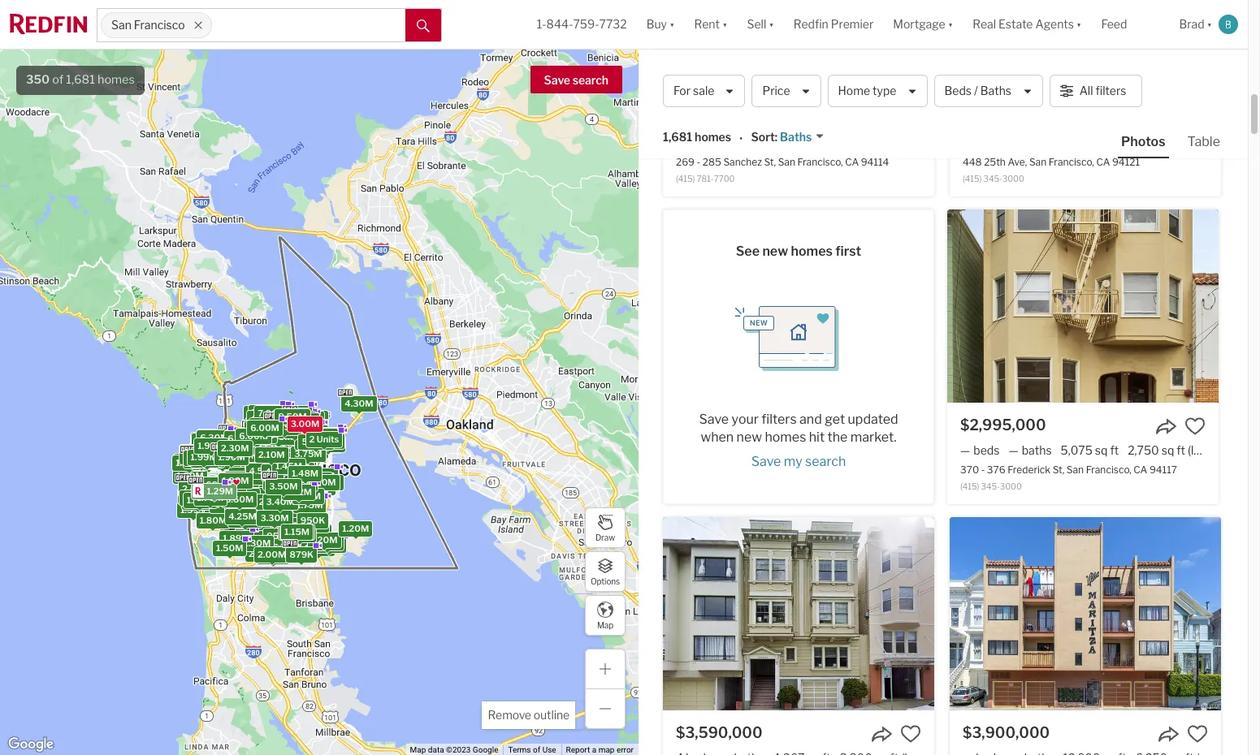 Task type: describe. For each thing, give the bounding box(es) containing it.
3.30m right 1.35m
[[218, 490, 247, 501]]

0 horizontal spatial 1.20m
[[311, 534, 338, 546]]

sort
[[751, 130, 775, 144]]

market insights
[[1045, 71, 1142, 86]]

a
[[592, 746, 597, 755]]

370
[[961, 464, 979, 476]]

1 horizontal spatial 2.85m
[[295, 446, 324, 457]]

see new homes first
[[736, 244, 862, 259]]

sell ▾ button
[[747, 0, 774, 49]]

1.60m up 1.49m
[[203, 486, 230, 497]]

1.69m
[[199, 479, 226, 490]]

4.10m
[[308, 470, 335, 482]]

draw button
[[585, 508, 626, 549]]

$2,995,000
[[961, 417, 1046, 434]]

all filters button
[[1050, 75, 1143, 107]]

1.15m
[[284, 526, 310, 538]]

2.98m
[[239, 537, 267, 549]]

1 vertical spatial 1.48m
[[305, 542, 332, 554]]

3.63m
[[248, 461, 276, 472]]

5.75m
[[260, 494, 288, 505]]

1.50m up 879k
[[314, 536, 341, 548]]

1.50m left 2.89m
[[216, 543, 243, 554]]

3.83m
[[280, 499, 309, 510]]

favorite button image
[[1187, 724, 1208, 745]]

map for map
[[597, 620, 614, 630]]

homes down the san francisco
[[98, 72, 135, 87]]

19.0m
[[194, 435, 221, 446]]

19.8m
[[201, 431, 228, 443]]

345- inside 448 25th ave, san francisco, ca 94121 (415) 345-3000
[[984, 174, 1003, 184]]

0 vertical spatial 7.00m
[[252, 407, 280, 418]]

3.69m
[[278, 415, 307, 426]]

beds / baths button
[[934, 75, 1043, 107]]

1 vertical spatial 3.10m
[[273, 478, 300, 490]]

3.25m
[[250, 465, 277, 477]]

0 horizontal spatial 2.38m
[[209, 455, 237, 467]]

home type button
[[828, 75, 928, 107]]

269
[[676, 156, 695, 168]]

baths inside button
[[780, 130, 812, 144]]

1.85m
[[199, 445, 226, 457]]

36.0m
[[239, 430, 267, 441]]

1 horizontal spatial 2.38m
[[248, 548, 277, 559]]

1 horizontal spatial 8.00m
[[296, 412, 325, 424]]

buy ▾ button
[[647, 0, 675, 49]]

outline
[[534, 709, 570, 722]]

1 horizontal spatial search
[[805, 454, 846, 470]]

0 horizontal spatial 1,681
[[66, 72, 95, 87]]

photo of 269 - 285 sanchez st, san francisco, ca 94114 image
[[663, 0, 935, 95]]

1 vertical spatial 3.60m
[[278, 478, 307, 489]]

2.25m
[[232, 450, 259, 461]]

0 vertical spatial 5.90m
[[268, 420, 297, 431]]

3.59m
[[272, 418, 300, 430]]

for sale button
[[663, 75, 746, 107]]

12.0m
[[294, 432, 321, 443]]

ft for 3,000 sq ft (lot)
[[1178, 136, 1186, 150]]

5.85m
[[282, 440, 311, 451]]

remove
[[488, 709, 531, 722]]

favorite button checkbox for $3,900,000
[[1187, 724, 1208, 745]]

4.38m
[[262, 414, 291, 425]]

3,000 sq ft (lot)
[[1127, 136, 1209, 150]]

0 horizontal spatial 8.00m
[[251, 410, 281, 422]]

remove san francisco image
[[193, 20, 203, 30]]

2 vertical spatial 3.60m
[[225, 494, 254, 505]]

francisco, inside '269 - 285 sanchez st, san francisco, ca 94114 (415) 781-7700'
[[798, 156, 843, 168]]

0 vertical spatial 3.95m
[[290, 429, 318, 440]]

0 vertical spatial 1.79m
[[280, 462, 307, 473]]

1.55m
[[288, 477, 315, 489]]

0 horizontal spatial 2.85m
[[183, 446, 211, 458]]

3000 inside 370 - 376 frederick st, san francisco, ca 94117 (415) 345-3000
[[1000, 482, 1022, 492]]

1.72m
[[260, 551, 286, 562]]

real estate agents ▾ button
[[963, 0, 1092, 49]]

market insights link
[[1045, 53, 1142, 89]]

ft for 5,075 sq ft
[[1110, 444, 1119, 458]]

350 of 1,681 homes
[[26, 72, 135, 87]]

14.0m
[[255, 426, 282, 437]]

homes inside save your filters and get updated when new homes hit the market.
[[765, 430, 806, 445]]

draw
[[596, 533, 615, 542]]

(lot) for 2,750 sq ft (lot)
[[1188, 444, 1209, 458]]

map button
[[585, 596, 626, 636]]

premier
[[831, 17, 874, 31]]

0 vertical spatial 2.15m
[[290, 415, 316, 426]]

8.35m
[[248, 408, 276, 419]]

2 vertical spatial 7.00m
[[249, 487, 277, 498]]

2,750
[[1128, 444, 1159, 458]]

san inside '269 - 285 sanchez st, san francisco, ca 94114 (415) 781-7700'
[[778, 156, 796, 168]]

0 vertical spatial 2.95m
[[250, 449, 278, 461]]

for
[[883, 66, 907, 87]]

1 horizontal spatial 1.89m
[[223, 533, 250, 544]]

google image
[[4, 735, 58, 756]]

1 vertical spatial 5.70m
[[250, 431, 278, 442]]

report
[[566, 746, 590, 755]]

▾ for buy ▾
[[670, 17, 675, 31]]

1.50m down 4.10m
[[305, 482, 332, 493]]

san inside 370 - 376 frederick st, san francisco, ca 94117 (415) 345-3000
[[1067, 464, 1084, 476]]

1.10m down 4.10m
[[295, 483, 320, 494]]

1 horizontal spatial 5.60m
[[311, 435, 339, 446]]

1 vertical spatial 1.29m
[[283, 526, 310, 538]]

save your filters and get updated when new homes hit the market.
[[699, 412, 898, 445]]

4.55m
[[265, 431, 293, 442]]

0 vertical spatial 1.48m
[[292, 467, 319, 479]]

1 vertical spatial 1.79m
[[197, 492, 224, 504]]

1 vertical spatial 3.95m
[[263, 526, 291, 537]]

ca inside 448 25th ave, san francisco, ca 94121 (415) 345-3000
[[1097, 156, 1110, 168]]

3.88m
[[300, 526, 328, 537]]

0 horizontal spatial 1.89m
[[183, 492, 210, 503]]

9.90m
[[268, 481, 297, 492]]

francisco, inside 448 25th ave, san francisco, ca 94121 (415) 345-3000
[[1049, 156, 1095, 168]]

1 vertical spatial 2.95m
[[286, 488, 314, 500]]

homes
[[819, 66, 879, 87]]

999k
[[275, 521, 299, 533]]

(lot) for 3,000 sq ft (lot)
[[1189, 136, 1209, 150]]

▾ for sell ▾
[[769, 17, 774, 31]]

— baths for 5,075
[[1009, 444, 1052, 458]]

francisco, inside 370 - 376 frederick st, san francisco, ca 94117 (415) 345-3000
[[1086, 464, 1132, 476]]

0 horizontal spatial 1.30m
[[244, 537, 271, 549]]

2.35m up 2.98m
[[242, 514, 270, 526]]

0 horizontal spatial 8.50m
[[250, 427, 279, 438]]

save for save my search
[[751, 454, 781, 470]]

0 vertical spatial 2.40m
[[269, 458, 297, 470]]

4.58m
[[249, 465, 278, 476]]

photos
[[1121, 134, 1166, 150]]

1 vertical spatial 4.50m
[[284, 438, 313, 449]]

map for map data ©2023 google
[[410, 746, 426, 755]]

1 horizontal spatial 8.50m
[[284, 420, 313, 432]]

0 vertical spatial 3.10m
[[270, 414, 297, 425]]

report a map error link
[[566, 746, 634, 755]]

844-
[[547, 17, 573, 31]]

1 vertical spatial 2.40m
[[182, 483, 210, 494]]

4.45m
[[267, 468, 296, 479]]

2.35m up '4.58m'
[[253, 453, 281, 464]]

0 vertical spatial 1.95m
[[267, 477, 294, 488]]

price button
[[752, 75, 821, 107]]

st, for sanchez
[[764, 156, 776, 168]]

1.52m
[[286, 487, 312, 498]]

remove outline button
[[482, 702, 575, 730]]

$4,450,000
[[676, 109, 763, 126]]

2 vertical spatial 2.40m
[[265, 498, 294, 509]]

of for terms
[[533, 746, 541, 755]]

(415) for 269
[[676, 174, 695, 184]]

sale
[[693, 84, 715, 98]]

759-
[[573, 17, 599, 31]]

1 vertical spatial 11.6m
[[276, 450, 301, 462]]

2.35m up 8.90m
[[263, 465, 291, 476]]

6.70m
[[263, 424, 292, 435]]

sale
[[911, 66, 948, 87]]

5,075
[[1061, 444, 1093, 458]]

2.75m
[[266, 467, 293, 478]]

sq for 5,075
[[1095, 444, 1108, 458]]

7,875
[[777, 136, 808, 150]]

0 horizontal spatial 5.60m
[[273, 425, 302, 436]]

0 vertical spatial 5.25m
[[270, 424, 298, 435]]

brad ▾
[[1179, 17, 1213, 31]]

and
[[800, 412, 822, 427]]

baths for 7,875 sq ft
[[738, 136, 768, 150]]

1 vertical spatial 5.90m
[[264, 471, 292, 482]]

1 vertical spatial 1.95m
[[266, 500, 293, 511]]

for
[[674, 84, 691, 98]]

frederick
[[1008, 464, 1051, 476]]

22.0m
[[269, 507, 297, 518]]

1.10m down 1.55m
[[295, 490, 321, 502]]

map region
[[0, 0, 800, 756]]

1-
[[537, 17, 547, 31]]

homes left first
[[791, 244, 833, 259]]

see
[[736, 244, 760, 259]]

favorite button image for $3,590,000
[[900, 724, 922, 745]]

0 vertical spatial 5.70m
[[277, 412, 306, 423]]

all
[[1080, 84, 1093, 98]]

beds
[[945, 84, 972, 98]]

7.50m
[[213, 435, 241, 446]]

buy ▾
[[647, 17, 675, 31]]

0 vertical spatial 11.6m
[[260, 424, 286, 435]]

google
[[473, 746, 499, 755]]

7732
[[599, 17, 627, 31]]

1 vertical spatial 2.15m
[[291, 477, 318, 489]]

san left francisco
[[111, 18, 132, 32]]

search inside button
[[573, 73, 609, 87]]

my
[[784, 454, 803, 470]]



Task type: vqa. For each thing, say whether or not it's contained in the screenshot.
the top throughout
no



Task type: locate. For each thing, give the bounding box(es) containing it.
0 vertical spatial 2.88m
[[199, 448, 227, 459]]

sq up 94117 on the right
[[1162, 444, 1175, 458]]

781-
[[697, 174, 714, 184]]

all filters
[[1080, 84, 1127, 98]]

ca left the 94121
[[1097, 156, 1110, 168]]

1.99m down 9.80m
[[191, 451, 218, 463]]

0 horizontal spatial — baths
[[724, 136, 768, 150]]

st, inside 370 - 376 frederick st, san francisco, ca 94117 (415) 345-3000
[[1053, 464, 1065, 476]]

of for 350
[[52, 72, 64, 87]]

1 horizontal spatial new
[[763, 244, 788, 259]]

2.50m
[[283, 421, 311, 433], [274, 424, 302, 435], [266, 433, 294, 444], [281, 435, 310, 447], [314, 438, 342, 450], [272, 451, 300, 462], [187, 452, 215, 463], [263, 455, 291, 466], [253, 457, 281, 468], [259, 457, 288, 468], [249, 465, 278, 476], [262, 472, 290, 484], [293, 493, 321, 504], [276, 501, 304, 512]]

baths up frederick
[[1022, 444, 1052, 458]]

photo of 2618 - 2622 gough st, san francisco, ca 94123 image
[[663, 518, 935, 711]]

sq right 3,000
[[1163, 136, 1175, 150]]

baths button
[[778, 130, 825, 145]]

▾ right agents
[[1077, 17, 1082, 31]]

— up 370
[[961, 444, 971, 458]]

3.30m up '3.83m'
[[302, 480, 331, 491]]

1 horizontal spatial 2.88m
[[273, 481, 301, 492]]

0 vertical spatial new
[[763, 244, 788, 259]]

ca inside 370 - 376 frederick st, san francisco, ca 94117 (415) 345-3000
[[1134, 464, 1148, 476]]

2.38m down 2.08m
[[209, 455, 237, 467]]

1.50m
[[305, 482, 332, 493], [314, 536, 341, 548], [216, 543, 243, 554]]

94117
[[1150, 464, 1177, 476]]

francisco, down 7,875 sq ft
[[798, 156, 843, 168]]

1.30m
[[287, 483, 314, 495], [244, 537, 271, 549]]

1 vertical spatial 345-
[[981, 482, 1000, 492]]

1.20m right 3.88m
[[342, 523, 369, 534]]

1.99m right the 1.59m
[[208, 506, 235, 518]]

3 ▾ from the left
[[769, 17, 774, 31]]

4.95m
[[246, 429, 274, 441], [230, 436, 258, 447]]

san inside 448 25th ave, san francisco, ca 94121 (415) 345-3000
[[1030, 156, 1047, 168]]

favorite button image
[[1185, 416, 1206, 437], [900, 724, 922, 745]]

370 - 376 frederick st, san francisco, ca 94117 (415) 345-3000
[[961, 464, 1177, 492]]

ca down 2,750
[[1134, 464, 1148, 476]]

6.30m
[[200, 432, 229, 443]]

1 horizontal spatial 1.79m
[[280, 462, 307, 473]]

0 vertical spatial 2.38m
[[209, 455, 237, 467]]

2.89m
[[258, 536, 286, 547]]

9.95m
[[248, 422, 277, 434]]

(415) inside 448 25th ave, san francisco, ca 94121 (415) 345-3000
[[963, 174, 982, 184]]

0 vertical spatial search
[[573, 73, 609, 87]]

1 vertical spatial map
[[410, 746, 426, 755]]

▾ inside dropdown button
[[1077, 17, 1082, 31]]

345- down 25th at the right top
[[984, 174, 1003, 184]]

photo of 448 25th ave, san francisco, ca 94121 image
[[950, 0, 1221, 95]]

of left use
[[533, 746, 541, 755]]

0 vertical spatial -
[[697, 156, 701, 168]]

1.49m
[[213, 499, 240, 511]]

1 horizontal spatial baths
[[981, 84, 1012, 98]]

10.5m
[[256, 420, 283, 431], [250, 420, 277, 432]]

▾ for rent ▾
[[722, 17, 728, 31]]

9.80m
[[195, 435, 224, 447]]

table
[[1188, 134, 1221, 150]]

1 horizontal spatial 1,681
[[663, 130, 693, 144]]

0 horizontal spatial 2.68m
[[183, 450, 211, 462]]

0 horizontal spatial 4.50m
[[251, 412, 279, 424]]

▾ right 'mortgage'
[[948, 17, 953, 31]]

2.30m
[[282, 423, 310, 435], [281, 424, 309, 436], [221, 442, 249, 454], [283, 464, 311, 476], [233, 469, 261, 481], [252, 473, 280, 484], [291, 493, 319, 504]]

1 vertical spatial 1.89m
[[223, 533, 250, 544]]

▾ for mortgage ▾
[[948, 17, 953, 31]]

photo of 370 - 376 frederick st, san francisco, ca 94117 image
[[948, 210, 1219, 403]]

0 horizontal spatial baths
[[780, 130, 812, 144]]

1 vertical spatial (lot)
[[1188, 444, 1209, 458]]

4.28m
[[267, 464, 295, 475]]

san down 7,875
[[778, 156, 796, 168]]

1 horizontal spatial favorite button image
[[1185, 416, 1206, 437]]

updated
[[848, 412, 898, 427]]

2
[[289, 425, 295, 437], [309, 433, 315, 445], [298, 436, 304, 447], [282, 526, 287, 538]]

1-844-759-7732 link
[[537, 17, 627, 31]]

2.85m down "12.0m"
[[295, 446, 324, 457]]

1 horizontal spatial filters
[[1096, 84, 1127, 98]]

home
[[838, 84, 870, 98]]

(415) down 370
[[961, 482, 980, 492]]

1.89m up the 1.59m
[[183, 492, 210, 503]]

— beds up 269
[[676, 136, 715, 150]]

st, down "5,075"
[[1053, 464, 1065, 476]]

baths right : at the top
[[780, 130, 812, 144]]

- inside 370 - 376 frederick st, san francisco, ca 94117 (415) 345-3000
[[981, 464, 985, 476]]

map down options
[[597, 620, 614, 630]]

950k
[[295, 491, 320, 502], [300, 515, 325, 526], [267, 530, 292, 542]]

1 horizontal spatial -
[[981, 464, 985, 476]]

3000 inside 448 25th ave, san francisco, ca 94121 (415) 345-3000
[[1003, 174, 1025, 184]]

0 horizontal spatial filters
[[762, 412, 797, 427]]

0 horizontal spatial favorite button image
[[900, 724, 922, 745]]

2.68m down the 19.0m
[[183, 450, 211, 462]]

/
[[974, 84, 978, 98]]

st, down 'sort :'
[[764, 156, 776, 168]]

2.40m
[[269, 458, 297, 470], [182, 483, 210, 494], [265, 498, 294, 509]]

san francisco, ca homes for sale
[[663, 66, 948, 87]]

1,681
[[66, 72, 95, 87], [663, 130, 693, 144]]

1 horizontal spatial 1.20m
[[342, 523, 369, 534]]

photo of 513 capp st, san francisco, ca 94110 image
[[950, 518, 1221, 711]]

(lot) right photos button
[[1189, 136, 1209, 150]]

1,681 right 350 at the top left of the page
[[66, 72, 95, 87]]

of right 350 at the top left of the page
[[52, 72, 64, 87]]

1 vertical spatial 2.38m
[[248, 548, 277, 559]]

sq for 7,875
[[810, 136, 823, 150]]

0 vertical spatial 950k
[[295, 491, 320, 502]]

2 vertical spatial 950k
[[267, 530, 292, 542]]

map inside button
[[597, 620, 614, 630]]

terms
[[508, 746, 531, 755]]

1 vertical spatial of
[[533, 746, 541, 755]]

sq for 2,750
[[1162, 444, 1175, 458]]

1.30m up 1.72m
[[244, 537, 271, 549]]

— left "•"
[[724, 136, 734, 150]]

filters inside button
[[1096, 84, 1127, 98]]

sq right "5,075"
[[1095, 444, 1108, 458]]

— beds for 5,075 sq ft
[[961, 444, 1000, 458]]

beds for 7,875
[[689, 136, 715, 150]]

(lot) right 2,750
[[1188, 444, 1209, 458]]

1.89m down 1.49m
[[223, 533, 250, 544]]

save search
[[544, 73, 609, 87]]

— up frederick
[[1009, 444, 1019, 458]]

1 vertical spatial baths
[[780, 130, 812, 144]]

©2023
[[446, 746, 471, 755]]

$3,900,000
[[963, 725, 1050, 742]]

— beds for 7,875 sq ft
[[676, 136, 715, 150]]

save for save search
[[544, 73, 570, 87]]

rent ▾ button
[[694, 0, 728, 49]]

▾ right sell
[[769, 17, 774, 31]]

ft
[[825, 136, 834, 150], [1178, 136, 1186, 150], [1110, 444, 1119, 458], [1177, 444, 1186, 458]]

1 horizontal spatial map
[[597, 620, 614, 630]]

0 vertical spatial — beds
[[676, 136, 715, 150]]

filters inside save your filters and get updated when new homes hit the market.
[[762, 412, 797, 427]]

- left 376
[[981, 464, 985, 476]]

market.
[[851, 430, 897, 445]]

0 horizontal spatial -
[[697, 156, 701, 168]]

15.0m
[[279, 411, 306, 423]]

0 vertical spatial 2.68m
[[183, 450, 211, 462]]

— baths up sanchez
[[724, 136, 768, 150]]

san right ave,
[[1030, 156, 1047, 168]]

5 ▾ from the left
[[1077, 17, 1082, 31]]

estate
[[999, 17, 1033, 31]]

0 vertical spatial save
[[544, 73, 570, 87]]

- for 269
[[697, 156, 701, 168]]

save inside button
[[544, 73, 570, 87]]

▾ right buy
[[670, 17, 675, 31]]

baths right "/"
[[981, 84, 1012, 98]]

345- inside 370 - 376 frederick st, san francisco, ca 94117 (415) 345-3000
[[981, 482, 1000, 492]]

1 (lot) from the top
[[1189, 136, 1209, 150]]

0 horizontal spatial beds
[[689, 136, 715, 150]]

0 horizontal spatial search
[[573, 73, 609, 87]]

sq
[[810, 136, 823, 150], [1163, 136, 1175, 150], [1095, 444, 1108, 458], [1162, 444, 1175, 458]]

1 vertical spatial 7.00m
[[268, 422, 296, 433]]

0 vertical spatial beds
[[689, 136, 715, 150]]

3
[[297, 435, 303, 447]]

3000 down ave,
[[1003, 174, 1025, 184]]

price
[[763, 84, 790, 98]]

1.20m up 879k
[[311, 534, 338, 546]]

0 vertical spatial 1.30m
[[287, 483, 314, 495]]

filters right all
[[1096, 84, 1127, 98]]

1 horizontal spatial — baths
[[1009, 444, 1052, 458]]

feed
[[1101, 17, 1127, 31]]

new down your
[[737, 430, 762, 445]]

(415) down 448
[[963, 174, 982, 184]]

francisco, right ave,
[[1049, 156, 1095, 168]]

2 (lot) from the top
[[1188, 444, 1209, 458]]

448 25th ave, san francisco, ca 94121 (415) 345-3000
[[963, 156, 1140, 184]]

save for save your filters and get updated when new homes hit the market.
[[699, 412, 729, 427]]

favorite button image for $2,995,000
[[1185, 416, 1206, 437]]

1,681 inside 1,681 homes •
[[663, 130, 693, 144]]

345- down 376
[[981, 482, 1000, 492]]

6 ▾ from the left
[[1207, 17, 1213, 31]]

map left data
[[410, 746, 426, 755]]

save up when
[[699, 412, 729, 427]]

1 horizontal spatial 1.29m
[[283, 526, 310, 538]]

-
[[697, 156, 701, 168], [981, 464, 985, 476]]

2.68m up 1.49m
[[215, 480, 243, 491]]

ft left table on the top right of the page
[[1178, 136, 1186, 150]]

13.3m
[[259, 424, 286, 435]]

0 horizontal spatial — beds
[[676, 136, 715, 150]]

hit
[[809, 430, 825, 445]]

None search field
[[212, 9, 406, 41]]

new right see
[[763, 244, 788, 259]]

when
[[701, 430, 734, 445]]

0 vertical spatial favorite button image
[[1185, 416, 1206, 437]]

1.48m
[[292, 467, 319, 479], [305, 542, 332, 554]]

buy ▾ button
[[637, 0, 685, 49]]

1 horizontal spatial 2.68m
[[215, 480, 243, 491]]

2.38m down 2.89m
[[248, 548, 277, 559]]

search down 'hit'
[[805, 454, 846, 470]]

- inside '269 - 285 sanchez st, san francisco, ca 94114 (415) 781-7700'
[[697, 156, 701, 168]]

1.60m down 1.69m
[[187, 494, 214, 506]]

0 vertical spatial (lot)
[[1189, 136, 1209, 150]]

— baths for 7,875
[[724, 136, 768, 150]]

1 horizontal spatial baths
[[1022, 444, 1052, 458]]

save down 844-
[[544, 73, 570, 87]]

1.99m up 2.89m
[[248, 517, 275, 528]]

first
[[836, 244, 862, 259]]

ca left homes
[[789, 66, 815, 87]]

st, inside '269 - 285 sanchez st, san francisco, ca 94114 (415) 781-7700'
[[764, 156, 776, 168]]

favorite button checkbox for $3,590,000
[[900, 724, 922, 745]]

▾ right brad
[[1207, 17, 1213, 31]]

1 ▾ from the left
[[670, 17, 675, 31]]

1.30m up '3.83m'
[[287, 483, 314, 495]]

ft up 94117 on the right
[[1177, 444, 1186, 458]]

1 vertical spatial -
[[981, 464, 985, 476]]

2 ▾ from the left
[[722, 17, 728, 31]]

3.39m
[[191, 454, 219, 465]]

3,000
[[1127, 136, 1160, 150]]

0 horizontal spatial 2.95m
[[250, 449, 278, 461]]

francisco, down 5,075 sq ft
[[1086, 464, 1132, 476]]

(415) down 269
[[676, 174, 695, 184]]

- for 370
[[981, 464, 985, 476]]

francisco,
[[699, 66, 785, 87], [798, 156, 843, 168], [1049, 156, 1095, 168], [1086, 464, 1132, 476]]

sq for 3,000
[[1163, 136, 1175, 150]]

baths for 5,075 sq ft
[[1022, 444, 1052, 458]]

2 horizontal spatial save
[[751, 454, 781, 470]]

1 horizontal spatial — beds
[[961, 444, 1000, 458]]

baths inside beds / baths button
[[981, 84, 1012, 98]]

4 ▾ from the left
[[948, 17, 953, 31]]

san down buy ▾ dropdown button
[[663, 66, 696, 87]]

1 vertical spatial 2.88m
[[273, 481, 301, 492]]

3.00m
[[291, 418, 320, 429], [287, 425, 316, 436], [209, 453, 238, 464], [257, 463, 286, 474], [245, 464, 273, 476], [227, 474, 256, 485], [312, 476, 341, 488], [289, 480, 318, 491], [302, 482, 331, 493]]

1.80m
[[286, 413, 313, 424], [251, 436, 278, 447], [284, 438, 311, 450], [242, 444, 270, 455], [298, 445, 325, 456], [177, 470, 204, 482], [281, 475, 308, 487], [285, 479, 312, 491], [284, 490, 311, 502], [201, 505, 228, 517], [200, 515, 227, 526], [286, 528, 313, 540]]

— beds up 370
[[961, 444, 1000, 458]]

submit search image
[[417, 19, 430, 32]]

1 horizontal spatial 1.30m
[[287, 483, 314, 495]]

5.70m
[[277, 412, 306, 423], [250, 431, 278, 442]]

4.65m
[[255, 411, 283, 422]]

3 units
[[297, 435, 328, 447]]

3.10m
[[270, 414, 297, 425], [273, 478, 300, 490]]

san down "5,075"
[[1067, 464, 1084, 476]]

— inside map region
[[213, 455, 221, 467]]

1 vertical spatial — baths
[[1009, 444, 1052, 458]]

3.30m up 2.25m at left bottom
[[222, 435, 251, 446]]

— baths up frederick
[[1009, 444, 1052, 458]]

0 horizontal spatial 1.29m
[[207, 485, 233, 497]]

2.85m down the 19.0m
[[183, 446, 211, 458]]

ft for 2,750 sq ft (lot)
[[1177, 444, 1186, 458]]

favorite button checkbox
[[1185, 416, 1206, 437], [900, 724, 922, 745], [1187, 724, 1208, 745]]

2 vertical spatial save
[[751, 454, 781, 470]]

1 vertical spatial 2.68m
[[215, 480, 243, 491]]

1 vertical spatial filters
[[762, 412, 797, 427]]

12.5m
[[256, 426, 282, 437]]

1 horizontal spatial 4.50m
[[284, 438, 313, 449]]

0 horizontal spatial 2.88m
[[199, 448, 227, 459]]

the
[[828, 430, 848, 445]]

0 vertical spatial baths
[[738, 136, 768, 150]]

0 vertical spatial 1,681
[[66, 72, 95, 87]]

3.30m down 2.76m
[[260, 512, 289, 524]]

2.76m
[[259, 496, 286, 508]]

0 horizontal spatial save
[[544, 73, 570, 87]]

— up 269
[[676, 136, 686, 150]]

5.90m
[[268, 420, 297, 431], [264, 471, 292, 482]]

mortgage ▾
[[893, 17, 953, 31]]

baths up sanchez
[[738, 136, 768, 150]]

- right 269
[[697, 156, 701, 168]]

0 horizontal spatial baths
[[738, 136, 768, 150]]

3.90m
[[217, 440, 245, 451], [283, 478, 311, 489], [287, 490, 315, 501], [283, 499, 312, 510]]

user photo image
[[1219, 15, 1239, 34]]

san
[[111, 18, 132, 32], [663, 66, 696, 87], [778, 156, 796, 168], [1030, 156, 1047, 168], [1067, 464, 1084, 476]]

favorite button checkbox for $2,995,000
[[1185, 416, 1206, 437]]

a favorited home image
[[718, 281, 880, 391]]

beds up 376
[[974, 444, 1000, 458]]

1.40m
[[177, 456, 204, 467], [181, 490, 208, 502], [270, 496, 298, 507], [299, 518, 326, 530], [246, 532, 273, 544], [316, 539, 343, 550]]

your
[[732, 412, 759, 427]]

▾ for brad ▾
[[1207, 17, 1213, 31]]

filters left and
[[762, 412, 797, 427]]

94121
[[1113, 156, 1140, 168]]

homes inside 1,681 homes •
[[695, 130, 731, 144]]

1.48m down 3.88m
[[305, 542, 332, 554]]

(415) for 370
[[961, 482, 980, 492]]

save inside save your filters and get updated when new homes hit the market.
[[699, 412, 729, 427]]

8.90m
[[267, 476, 295, 488]]

terms of use link
[[508, 746, 556, 755]]

0 vertical spatial 4.50m
[[251, 412, 279, 424]]

rent ▾
[[694, 17, 728, 31]]

1.99m
[[191, 451, 218, 463], [208, 506, 235, 518], [248, 517, 275, 528]]

1 vertical spatial 950k
[[300, 515, 325, 526]]

0 vertical spatial 3000
[[1003, 174, 1025, 184]]

1 vertical spatial 5.25m
[[265, 467, 294, 479]]

— down 3.45m
[[213, 455, 221, 467]]

homes down "$4,450,000"
[[695, 130, 731, 144]]

ft for 7,875 sq ft
[[825, 136, 834, 150]]

sq right 7,875
[[810, 136, 823, 150]]

redfin premier button
[[784, 0, 884, 49]]

3.40m
[[282, 422, 310, 433], [201, 444, 230, 455], [266, 496, 295, 508], [259, 510, 288, 522]]

ca left the 94114
[[845, 156, 859, 168]]

3.75m
[[286, 417, 314, 428], [278, 425, 305, 436], [239, 437, 267, 448], [287, 440, 315, 451], [294, 448, 322, 459], [273, 455, 301, 466], [301, 474, 329, 485]]

francisco, up "$4,450,000"
[[699, 66, 785, 87]]

0 vertical spatial 345-
[[984, 174, 1003, 184]]

1.35m
[[185, 496, 212, 507]]

15.9m
[[255, 426, 282, 438]]

(415) inside 370 - 376 frederick st, san francisco, ca 94117 (415) 345-3000
[[961, 482, 980, 492]]

8.99m
[[255, 421, 284, 432]]

1 vertical spatial st,
[[1053, 464, 1065, 476]]

0 vertical spatial 3.60m
[[257, 442, 285, 453]]

1.48m down 4.80m
[[292, 467, 319, 479]]

save left the my
[[751, 454, 781, 470]]

6.20m
[[237, 441, 266, 452]]

2.88m down 9.80m
[[199, 448, 227, 459]]

search down 759-
[[573, 73, 609, 87]]

1.70m
[[279, 416, 305, 427], [277, 418, 304, 429], [225, 452, 251, 464], [277, 503, 303, 515]]

feed button
[[1092, 0, 1170, 49]]

1 vertical spatial baths
[[1022, 444, 1052, 458]]

(415) inside '269 - 285 sanchez st, san francisco, ca 94114 (415) 781-7700'
[[676, 174, 695, 184]]

new inside save your filters and get updated when new homes hit the market.
[[737, 430, 762, 445]]

ca inside '269 - 285 sanchez st, san francisco, ca 94114 (415) 781-7700'
[[845, 156, 859, 168]]

1 vertical spatial save
[[699, 412, 729, 427]]

1 horizontal spatial beds
[[974, 444, 1000, 458]]

ft right "baths" button
[[825, 136, 834, 150]]

beds for 5,075
[[974, 444, 1000, 458]]

market
[[1045, 71, 1090, 86]]

ft left 2,750
[[1110, 444, 1119, 458]]

st, for frederick
[[1053, 464, 1065, 476]]

homes up the my
[[765, 430, 806, 445]]



